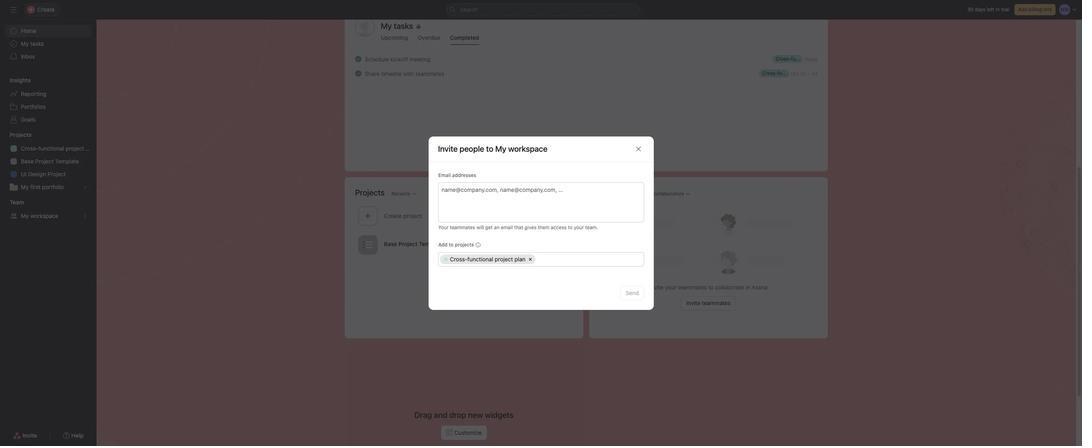 Task type: describe. For each thing, give the bounding box(es) containing it.
team.
[[585, 225, 598, 231]]

schedule kickoff meeting
[[365, 56, 431, 63]]

design
[[28, 171, 46, 178]]

template inside the projects "element"
[[55, 158, 79, 165]]

base project template inside the projects "element"
[[21, 158, 79, 165]]

your inside invite people to my workspace dialog
[[574, 225, 584, 231]]

30 days left in trial
[[968, 6, 1010, 12]]

my tasks
[[21, 40, 44, 47]]

overdue
[[418, 34, 440, 41]]

insights button
[[0, 76, 31, 84]]

reporting
[[21, 90, 46, 97]]

my first portfolio
[[21, 184, 64, 191]]

and
[[434, 411, 448, 420]]

add to projects
[[438, 242, 474, 248]]

2 vertical spatial project
[[399, 241, 418, 248]]

1 horizontal spatial base project template
[[384, 241, 444, 248]]

team
[[10, 199, 24, 206]]

24
[[812, 71, 818, 77]]

days
[[975, 6, 986, 12]]

search
[[460, 6, 478, 13]]

add for add billing info
[[1018, 6, 1027, 12]]

due
[[508, 218, 516, 224]]

1 vertical spatial template
[[419, 241, 444, 248]]

collaborate
[[715, 284, 744, 291]]

project inside cell
[[495, 256, 513, 263]]

my tasks link
[[381, 21, 818, 32]]

invite people to my workspace
[[438, 144, 548, 154]]

completed image for schedule
[[354, 54, 363, 64]]

add for add to projects
[[438, 242, 447, 248]]

an
[[494, 225, 499, 231]]

teammates inside invite people to my workspace dialog
[[450, 225, 475, 231]]

drag
[[415, 411, 432, 420]]

functional inside cell
[[467, 256, 493, 263]]

project inside "link"
[[47, 171, 66, 178]]

projects
[[455, 242, 474, 248]]

will
[[476, 225, 484, 231]]

0 vertical spatial base project template link
[[5, 155, 92, 168]]

1
[[493, 218, 496, 224]]

invite for invite teammates
[[686, 300, 700, 307]]

my first portfolio link
[[5, 181, 92, 194]]

0 vertical spatial project
[[35, 158, 54, 165]]

close this dialog image
[[635, 146, 642, 152]]

functional inside the projects "element"
[[38, 145, 64, 152]]

send button
[[620, 286, 644, 301]]

completed button
[[450, 34, 479, 45]]

get
[[485, 225, 493, 231]]

to right the access
[[568, 225, 572, 231]]

oct 20 – 24
[[791, 71, 818, 77]]

portfolios
[[21, 103, 46, 110]]

list image
[[363, 240, 373, 250]]

1 task due soon link
[[464, 204, 574, 230]]

soon
[[518, 218, 529, 224]]

timeline
[[381, 70, 402, 77]]

with
[[403, 70, 414, 77]]

ui design project
[[21, 171, 66, 178]]

team button
[[0, 199, 24, 207]]

invite button
[[8, 429, 42, 444]]

teams element
[[0, 195, 97, 224]]

completed checkbox for share
[[354, 69, 363, 78]]

reporting link
[[5, 88, 92, 101]]

share
[[365, 70, 380, 77]]

share timeline with teammates
[[365, 70, 444, 77]]

teammates inside button
[[702, 300, 731, 307]]

your
[[438, 225, 448, 231]]

inbox
[[21, 53, 35, 60]]

plan inside the cross-functional project plan cell
[[514, 256, 525, 263]]

1 task due soon
[[493, 218, 529, 224]]

my workspace link
[[5, 210, 92, 223]]

invite your teammates to collaborate in asana
[[650, 284, 768, 291]]

upcoming button
[[381, 34, 408, 45]]

home
[[21, 27, 36, 34]]

email
[[438, 172, 451, 178]]

meeting
[[410, 56, 431, 63]]

my workspace
[[21, 213, 58, 220]]

portfolios link
[[5, 101, 92, 113]]

addresses
[[452, 172, 476, 178]]

first
[[30, 184, 40, 191]]

project inside "element"
[[66, 145, 84, 152]]

invite people to my workspace dialog
[[429, 137, 654, 310]]

new widgets
[[468, 411, 514, 420]]

ui design project link
[[5, 168, 92, 181]]

workspace
[[30, 213, 58, 220]]

more information image
[[475, 243, 480, 248]]

today
[[804, 56, 818, 62]]

goals
[[21, 116, 36, 123]]

access
[[551, 225, 567, 231]]

my for my first portfolio
[[21, 184, 29, 191]]

my workspace
[[495, 144, 548, 154]]

overdue button
[[418, 34, 440, 45]]



Task type: vqa. For each thing, say whether or not it's contained in the screenshot.
field
no



Task type: locate. For each thing, give the bounding box(es) containing it.
1 horizontal spatial project
[[495, 256, 513, 263]]

0 vertical spatial projects
[[10, 132, 32, 138]]

project up portfolio
[[47, 171, 66, 178]]

completed image left share
[[354, 69, 363, 78]]

1 vertical spatial cross-
[[450, 256, 467, 263]]

customize button
[[441, 426, 487, 441]]

my inside the projects "element"
[[21, 184, 29, 191]]

portfolio
[[42, 184, 64, 191]]

info
[[1044, 6, 1052, 12]]

template down your
[[419, 241, 444, 248]]

base right list icon
[[384, 241, 397, 248]]

0 vertical spatial cross-functional project plan
[[21, 145, 96, 152]]

cross-functional project plan inside the projects "element"
[[21, 145, 96, 152]]

1 vertical spatial completed image
[[354, 69, 363, 78]]

cross- inside cell
[[450, 256, 467, 263]]

add profile photo image
[[355, 17, 374, 37]]

30
[[968, 6, 974, 12]]

1 vertical spatial plan
[[514, 256, 525, 263]]

invite teammates
[[686, 300, 731, 307]]

1 my from the top
[[21, 40, 29, 47]]

your left team.
[[574, 225, 584, 231]]

completed image for share
[[354, 69, 363, 78]]

create project
[[384, 213, 422, 219]]

1 horizontal spatial base project template link
[[355, 233, 464, 259]]

left
[[987, 6, 995, 12]]

send
[[626, 290, 639, 297]]

invite
[[438, 144, 458, 154], [650, 284, 664, 291], [686, 300, 700, 307], [23, 433, 37, 440]]

them
[[538, 225, 549, 231]]

1 horizontal spatial base
[[384, 241, 397, 248]]

plan
[[85, 145, 96, 152], [514, 256, 525, 263]]

to right people
[[486, 144, 494, 154]]

hide sidebar image
[[10, 6, 17, 13]]

my down team
[[21, 213, 29, 220]]

0 vertical spatial functional
[[38, 145, 64, 152]]

oct
[[791, 71, 799, 77]]

base inside the projects "element"
[[21, 158, 34, 165]]

0 horizontal spatial projects
[[10, 132, 32, 138]]

projects inside dropdown button
[[10, 132, 32, 138]]

0 vertical spatial my
[[21, 40, 29, 47]]

invite for invite your teammates to collaborate in asana
[[650, 284, 664, 291]]

my inside "link"
[[21, 213, 29, 220]]

template down 'cross-functional project plan' link
[[55, 158, 79, 165]]

my for my tasks
[[21, 40, 29, 47]]

1 completed image from the top
[[354, 54, 363, 64]]

0 horizontal spatial in
[[746, 284, 750, 291]]

completed checkbox left share
[[354, 69, 363, 78]]

–
[[808, 71, 811, 77]]

1 vertical spatial project
[[47, 171, 66, 178]]

1 vertical spatial base
[[384, 241, 397, 248]]

1 vertical spatial add
[[438, 242, 447, 248]]

to left projects
[[449, 242, 454, 248]]

base project template
[[21, 158, 79, 165], [384, 241, 444, 248]]

2 completed checkbox from the top
[[354, 69, 363, 78]]

cross-functional project plan inside cell
[[450, 256, 525, 263]]

kickoff
[[390, 56, 408, 63]]

your teammates will get an email that gives them access to your team.
[[438, 225, 598, 231]]

0 vertical spatial cross-
[[21, 145, 38, 152]]

cross-functional project plan cell
[[440, 255, 535, 264]]

1 vertical spatial in
[[746, 284, 750, 291]]

Email addresses text field
[[441, 185, 569, 194]]

email
[[501, 225, 513, 231]]

cross- down projects dropdown button
[[21, 145, 38, 152]]

0 horizontal spatial project
[[66, 145, 84, 152]]

0 horizontal spatial template
[[55, 158, 79, 165]]

0 horizontal spatial base project template
[[21, 158, 79, 165]]

base project template link
[[5, 155, 92, 168], [355, 233, 464, 259]]

inbox link
[[5, 50, 92, 63]]

global element
[[0, 20, 97, 68]]

1 vertical spatial my
[[21, 184, 29, 191]]

1 vertical spatial completed checkbox
[[354, 69, 363, 78]]

create project link
[[355, 204, 464, 230]]

insights
[[10, 77, 31, 84]]

0 vertical spatial plan
[[85, 145, 96, 152]]

task
[[497, 218, 506, 224]]

1 horizontal spatial your
[[665, 284, 677, 291]]

add down your
[[438, 242, 447, 248]]

in right left
[[996, 6, 1000, 12]]

1 vertical spatial base project template
[[384, 241, 444, 248]]

1 horizontal spatial in
[[996, 6, 1000, 12]]

1 horizontal spatial template
[[419, 241, 444, 248]]

customize
[[454, 430, 482, 437]]

my tasks
[[381, 21, 413, 31]]

base project template down create project link on the left of page
[[384, 241, 444, 248]]

cross-functional project plan row
[[440, 255, 643, 266]]

0 vertical spatial completed checkbox
[[354, 54, 363, 64]]

2 my from the top
[[21, 184, 29, 191]]

project down create project link on the left of page
[[399, 241, 418, 248]]

1 vertical spatial projects
[[355, 188, 385, 197]]

1 vertical spatial project
[[495, 256, 513, 263]]

in
[[996, 6, 1000, 12], [746, 284, 750, 291]]

0 horizontal spatial cross-
[[21, 145, 38, 152]]

0 vertical spatial completed image
[[354, 54, 363, 64]]

upcoming
[[381, 34, 408, 41]]

project
[[35, 158, 54, 165], [47, 171, 66, 178], [399, 241, 418, 248]]

cross-functional project plan down more information image
[[450, 256, 525, 263]]

goals link
[[5, 113, 92, 126]]

teammates down meeting
[[416, 70, 444, 77]]

projects element
[[0, 128, 97, 195]]

1 vertical spatial base project template link
[[355, 233, 464, 259]]

my left first
[[21, 184, 29, 191]]

invite for invite people to my workspace
[[438, 144, 458, 154]]

1 horizontal spatial add
[[1018, 6, 1027, 12]]

invite teammates button
[[681, 296, 736, 311]]

0 horizontal spatial functional
[[38, 145, 64, 152]]

my tasks link
[[5, 37, 92, 50]]

drag and drop new widgets
[[415, 411, 514, 420]]

search button
[[446, 3, 639, 16]]

1 horizontal spatial projects
[[355, 188, 385, 197]]

1 completed checkbox from the top
[[354, 54, 363, 64]]

base project template link up ui design project
[[5, 155, 92, 168]]

0 horizontal spatial plan
[[85, 145, 96, 152]]

0 vertical spatial in
[[996, 6, 1000, 12]]

1 vertical spatial your
[[665, 284, 677, 291]]

project
[[66, 145, 84, 152], [495, 256, 513, 263]]

0 horizontal spatial base
[[21, 158, 34, 165]]

0 horizontal spatial base project template link
[[5, 155, 92, 168]]

your
[[574, 225, 584, 231], [665, 284, 677, 291]]

functional
[[38, 145, 64, 152], [467, 256, 493, 263]]

tasks
[[30, 40, 44, 47]]

add billing info button
[[1015, 4, 1056, 15]]

schedule
[[365, 56, 389, 63]]

today button
[[804, 56, 818, 62]]

1 horizontal spatial cross-functional project plan
[[450, 256, 525, 263]]

3 my from the top
[[21, 213, 29, 220]]

project down email
[[495, 256, 513, 263]]

0 vertical spatial project
[[66, 145, 84, 152]]

plan inside 'cross-functional project plan' link
[[85, 145, 96, 152]]

your right send
[[665, 284, 677, 291]]

people
[[460, 144, 484, 154]]

functional up ui design project "link"
[[38, 145, 64, 152]]

insights element
[[0, 73, 97, 128]]

functional down more information image
[[467, 256, 493, 263]]

1 horizontal spatial plan
[[514, 256, 525, 263]]

2 vertical spatial my
[[21, 213, 29, 220]]

completed
[[450, 34, 479, 41]]

email addresses
[[438, 172, 476, 178]]

cross-functional project plan
[[21, 145, 96, 152], [450, 256, 525, 263]]

teammates up projects
[[450, 225, 475, 231]]

project up ui design project "link"
[[66, 145, 84, 152]]

completed checkbox left schedule
[[354, 54, 363, 64]]

add inside invite people to my workspace dialog
[[438, 242, 447, 248]]

my inside the global element
[[21, 40, 29, 47]]

add left billing
[[1018, 6, 1027, 12]]

1 horizontal spatial functional
[[467, 256, 493, 263]]

0 vertical spatial your
[[574, 225, 584, 231]]

invite inside dialog
[[438, 144, 458, 154]]

1 horizontal spatial cross-
[[450, 256, 467, 263]]

cross- inside 'cross-functional project plan' link
[[21, 145, 38, 152]]

cross-functional project plan up ui design project "link"
[[21, 145, 96, 152]]

trial
[[1001, 6, 1010, 12]]

0 horizontal spatial add
[[438, 242, 447, 248]]

calendar image
[[472, 240, 482, 250]]

billing
[[1029, 6, 1042, 12]]

add inside button
[[1018, 6, 1027, 12]]

template
[[55, 158, 79, 165], [419, 241, 444, 248]]

20
[[801, 71, 807, 77]]

add
[[1018, 6, 1027, 12], [438, 242, 447, 248]]

base project template down 'cross-functional project plan' link
[[21, 158, 79, 165]]

base up 'ui'
[[21, 158, 34, 165]]

1 vertical spatial functional
[[467, 256, 493, 263]]

projects button
[[0, 131, 32, 139]]

search list box
[[446, 3, 639, 16]]

cross-
[[21, 145, 38, 152], [450, 256, 467, 263]]

base project template link down create project link on the left of page
[[355, 233, 464, 259]]

teammates up invite teammates
[[678, 284, 707, 291]]

my left tasks in the top left of the page
[[21, 40, 29, 47]]

2 completed image from the top
[[354, 69, 363, 78]]

to
[[486, 144, 494, 154], [568, 225, 572, 231], [449, 242, 454, 248], [708, 284, 714, 291]]

completed image
[[354, 54, 363, 64], [354, 69, 363, 78]]

0 horizontal spatial your
[[574, 225, 584, 231]]

1 vertical spatial cross-functional project plan
[[450, 256, 525, 263]]

that
[[514, 225, 523, 231]]

0 vertical spatial base project template
[[21, 158, 79, 165]]

drop
[[449, 411, 466, 420]]

projects
[[10, 132, 32, 138], [355, 188, 385, 197]]

asana
[[752, 284, 768, 291]]

0 vertical spatial base
[[21, 158, 34, 165]]

completed image left schedule
[[354, 54, 363, 64]]

to up invite teammates
[[708, 284, 714, 291]]

0 horizontal spatial cross-functional project plan
[[21, 145, 96, 152]]

0 vertical spatial template
[[55, 158, 79, 165]]

my for my workspace
[[21, 213, 29, 220]]

teammates down invite your teammates to collaborate in asana
[[702, 300, 731, 307]]

cross-functional project plan link
[[5, 142, 96, 155]]

project up ui design project
[[35, 158, 54, 165]]

completed checkbox for schedule
[[354, 54, 363, 64]]

cross- down add to projects on the bottom of the page
[[450, 256, 467, 263]]

my
[[21, 40, 29, 47], [21, 184, 29, 191], [21, 213, 29, 220]]

Add to projects text field
[[538, 255, 544, 264]]

0 vertical spatial add
[[1018, 6, 1027, 12]]

add billing info
[[1018, 6, 1052, 12]]

gives
[[525, 225, 536, 231]]

ui
[[21, 171, 26, 178]]

in left "asana"
[[746, 284, 750, 291]]

Completed checkbox
[[354, 54, 363, 64], [354, 69, 363, 78]]



